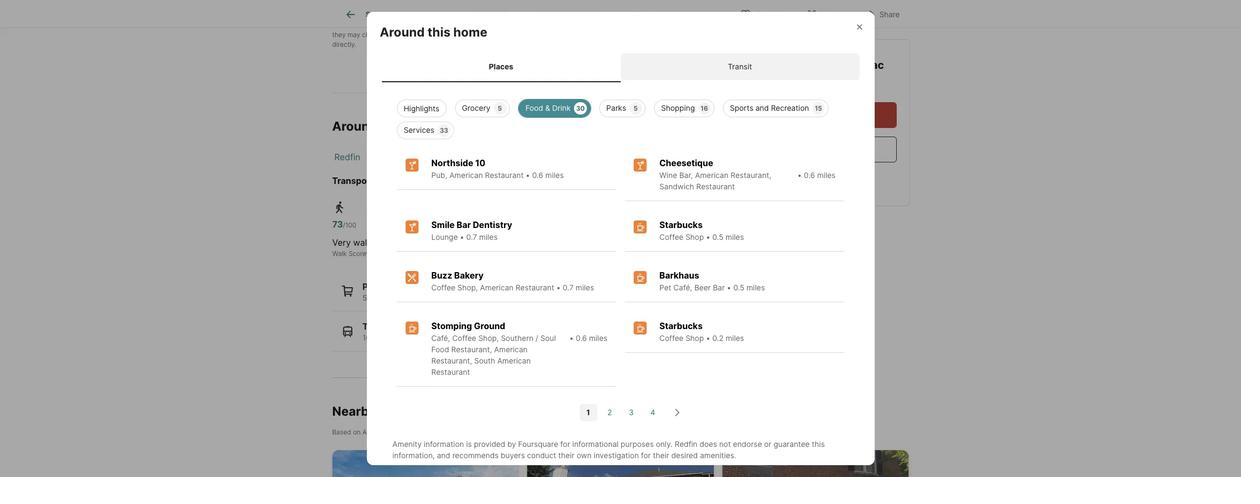 Task type: locate. For each thing, give the bounding box(es) containing it.
restaurant down dc3,
[[431, 367, 470, 376]]

buzz
[[431, 270, 452, 281]]

coffee inside café, coffee shop, southern / soul food restaurant, american restaurant, south american restaurant
[[452, 333, 476, 343]]

0 horizontal spatial or
[[409, 21, 415, 29]]

coffee up barkhaus
[[659, 232, 683, 241]]

0 horizontal spatial bar
[[457, 219, 471, 230]]

pet
[[659, 283, 671, 292]]

shop, inside buzz bakery coffee shop, american restaurant • 0.7 miles
[[457, 283, 478, 292]]

bike score ®
[[526, 249, 563, 257]]

and inside school service boundaries are intended to be used as a reference only; they may change and are not
[[386, 31, 398, 39]]

restaurant inside café, coffee shop, southern / soul food restaurant, american restaurant, south american restaurant
[[431, 367, 470, 376]]

0 vertical spatial the
[[442, 5, 452, 13]]

1 horizontal spatial endorse
[[733, 439, 762, 448]]

1 vertical spatial 0.7
[[563, 283, 574, 292]]

change
[[362, 31, 385, 39]]

0 vertical spatial guarantee
[[417, 21, 448, 29]]

restaurants,
[[418, 293, 460, 302]]

0 vertical spatial 0.7
[[466, 232, 477, 241]]

around this home element
[[380, 12, 500, 40]]

0 horizontal spatial not
[[370, 21, 380, 29]]

1 vertical spatial to
[[460, 31, 466, 39]]

score down walkable
[[349, 249, 366, 257]]

foursquare
[[518, 439, 558, 448]]

school down "as"
[[659, 31, 679, 39]]

2 vertical spatial redfin
[[675, 439, 698, 448]]

shop inside starbucks coffee shop • 0.2 miles
[[686, 333, 704, 343]]

0 vertical spatial shop,
[[457, 283, 478, 292]]

and right change
[[386, 31, 398, 39]]

4 button
[[644, 404, 661, 421]]

does
[[354, 21, 369, 29], [700, 439, 717, 448]]

5
[[498, 104, 502, 112], [634, 104, 638, 112], [362, 293, 367, 302], [463, 293, 467, 302]]

smile
[[431, 219, 455, 230]]

1 vertical spatial redfin
[[334, 151, 360, 162]]

redfin does not endorse or guarantee this information.
[[332, 21, 499, 29]]

food left &
[[525, 103, 543, 112]]

1 vertical spatial the
[[647, 31, 657, 39]]

the inside guaranteed to be accurate. to verify school enrollment eligibility, contact the school district directly.
[[647, 31, 657, 39]]

list box inside around this home dialog
[[388, 95, 853, 139]]

0 horizontal spatial their
[[558, 451, 575, 460]]

2 their from the left
[[653, 451, 669, 460]]

2 ® from the left
[[473, 249, 477, 257]]

photo of 1700 w abingdon dr #201, alexandria, va 22314 image
[[527, 450, 714, 477]]

1 horizontal spatial café,
[[673, 283, 692, 292]]

restaurant, inside wine bar, american restaurant, sandwich restaurant
[[731, 170, 771, 180]]

and inside list box
[[756, 103, 769, 112]]

67
[[433, 219, 443, 229]]

0.7 down dentistry
[[466, 232, 477, 241]]

2 /100 from the left
[[443, 221, 457, 229]]

starbucks inside starbucks coffee shop • 0.2 miles
[[659, 320, 703, 331]]

are down amenities
[[583, 21, 593, 29]]

miles inside smile bar dentistry lounge • 0.7 miles
[[479, 232, 498, 241]]

score right bike
[[541, 249, 559, 257]]

0 horizontal spatial café,
[[431, 333, 450, 343]]

2 button
[[601, 404, 618, 421]]

a inside button
[[831, 109, 836, 120]]

2 starbucks from the top
[[659, 320, 703, 331]]

1 vertical spatial • 0.6 miles
[[569, 333, 607, 343]]

3 ® from the left
[[559, 249, 563, 257]]

miles inside barkhaus pet café, beer bar • 0.5 miles
[[747, 283, 765, 292]]

1 horizontal spatial be
[[631, 21, 639, 29]]

redfin up desired at the right bottom
[[675, 439, 698, 448]]

coffee inside starbucks coffee shop • 0.2 miles
[[659, 333, 683, 343]]

1 vertical spatial or
[[764, 439, 772, 448]]

0 horizontal spatial around
[[332, 119, 377, 134]]

2 horizontal spatial 0.6
[[804, 170, 815, 180]]

coffee for starbucks coffee shop • 0.5 miles
[[659, 232, 683, 241]]

yard down contact
[[754, 74, 778, 87]]

and right sports
[[756, 103, 769, 112]]

café, inside café, coffee shop, southern / soul food restaurant, american restaurant, south american restaurant
[[431, 333, 450, 343]]

starbucks down pet
[[659, 320, 703, 331]]

1 horizontal spatial to
[[623, 21, 630, 29]]

starbucks inside starbucks coffee shop • 0.5 miles
[[659, 219, 703, 230]]

0 vertical spatial café,
[[673, 283, 692, 292]]

1 /100 from the left
[[343, 221, 356, 229]]

0.5 up barkhaus pet café, beer bar • 0.5 miles
[[712, 232, 723, 241]]

does inside amenity information is provided by foursquare for informational purposes only. redfin does not endorse or guarantee this information, and recommends buyers conduct their own investigation for their desired amenities.
[[700, 439, 717, 448]]

northside 10 pub, american restaurant • 0.6 miles
[[431, 157, 564, 180]]

2 vertical spatial not
[[719, 439, 731, 448]]

south
[[474, 356, 495, 365]]

yard up amenity
[[413, 428, 427, 436]]

1 horizontal spatial 0.7
[[563, 283, 574, 292]]

transit
[[457, 237, 483, 248]]

0.5 right beer
[[733, 283, 744, 292]]

® inside very walkable walk score ®
[[366, 249, 370, 257]]

shop inside starbucks coffee shop • 0.5 miles
[[686, 232, 704, 241]]

67 /100
[[433, 219, 457, 229]]

around down the contacting
[[380, 25, 424, 40]]

redfin
[[332, 21, 352, 29], [334, 151, 360, 162], [675, 439, 698, 448]]

bar right beer
[[713, 283, 725, 292]]

0 vertical spatial places
[[489, 62, 513, 71]]

the right the visiting
[[442, 5, 452, 13]]

1 vertical spatial transit
[[433, 249, 453, 257]]

/100 inside 73 /100
[[343, 221, 356, 229]]

0 vertical spatial tab list
[[332, 0, 685, 27]]

places up groceries,
[[362, 281, 390, 292]]

0 horizontal spatial 0.6
[[532, 170, 543, 180]]

is
[[466, 439, 472, 448]]

café,
[[673, 283, 692, 292], [431, 333, 450, 343]]

information.
[[463, 21, 499, 29]]

• inside barkhaus pet café, beer bar • 0.5 miles
[[727, 283, 731, 292]]

this up "photo of 113 e glebe rd unit c, alexandria, va 22305"
[[812, 439, 825, 448]]

1 horizontal spatial their
[[653, 451, 669, 460]]

0 horizontal spatial school
[[536, 31, 556, 39]]

1 button
[[580, 404, 597, 421]]

for right foursquare
[[560, 439, 570, 448]]

the
[[442, 5, 452, 13], [647, 31, 657, 39]]

tour
[[838, 109, 856, 120]]

/100 up very
[[343, 221, 356, 229]]

to down information.
[[460, 31, 466, 39]]

as
[[658, 21, 665, 29]]

transit down "good"
[[433, 249, 453, 257]]

around for around avalon potomac yard
[[332, 119, 377, 134]]

0 vertical spatial or
[[409, 21, 415, 29]]

places inside places 5 groceries, 26 restaurants, 5 parks
[[362, 281, 390, 292]]

0 horizontal spatial be
[[468, 31, 475, 39]]

1 horizontal spatial /100
[[443, 221, 457, 229]]

1 shop from the top
[[686, 232, 704, 241]]

1 vertical spatial for
[[641, 451, 651, 460]]

guarantee up "photo of 113 e glebe rd unit c, alexandria, va 22305"
[[774, 439, 810, 448]]

café, down barkhaus
[[673, 283, 692, 292]]

1 vertical spatial not
[[411, 31, 421, 39]]

drink
[[552, 103, 571, 112]]

walkable
[[353, 237, 389, 248]]

73
[[332, 219, 343, 229]]

0 vertical spatial redfin
[[332, 21, 352, 29]]

0 horizontal spatial transit
[[362, 321, 392, 332]]

are
[[583, 21, 593, 29], [400, 31, 409, 39]]

a left tour
[[831, 109, 836, 120]]

0.6 inside northside 10 pub, american restaurant • 0.6 miles
[[532, 170, 543, 180]]

1 vertical spatial be
[[468, 31, 475, 39]]

conduct
[[527, 451, 556, 460]]

1 vertical spatial does
[[700, 439, 717, 448]]

0.6 for stomping ground
[[576, 333, 587, 343]]

to inside guaranteed to be accurate. to verify school enrollment eligibility, contact the school district directly.
[[460, 31, 466, 39]]

yard inside avalon potomac yard
[[754, 74, 778, 87]]

are down redfin does not endorse or guarantee this information. at the top left of page
[[400, 31, 409, 39]]

1 horizontal spatial school
[[659, 31, 679, 39]]

to inside school service boundaries are intended to be used as a reference only; they may change and are not
[[623, 21, 630, 29]]

transit tab
[[621, 53, 859, 80]]

1 vertical spatial tab list
[[380, 51, 862, 82]]

1 vertical spatial 0.5
[[733, 283, 744, 292]]

redfin for redfin does not endorse or guarantee this information.
[[332, 21, 352, 29]]

a inside school service boundaries are intended to be used as a reference only; they may change and are not
[[667, 21, 670, 29]]

around this home dialog
[[367, 12, 874, 477]]

score for transit
[[455, 249, 473, 257]]

0 vertical spatial transit
[[728, 62, 752, 71]]

very
[[332, 237, 351, 248]]

0 horizontal spatial ®
[[366, 249, 370, 257]]

2 score from the left
[[455, 249, 473, 257]]

3 button
[[623, 404, 640, 421]]

ground
[[474, 320, 505, 331]]

redfin up they
[[332, 21, 352, 29]]

0 vertical spatial 0.5
[[712, 232, 723, 241]]

around for around this home
[[380, 25, 424, 40]]

1 horizontal spatial does
[[700, 439, 717, 448]]

the down used at the right of page
[[647, 31, 657, 39]]

transit left contact
[[728, 62, 752, 71]]

places inside tab
[[489, 62, 513, 71]]

a right "as"
[[667, 21, 670, 29]]

/100 inside 67 /100
[[443, 221, 457, 229]]

potomac up amenity
[[384, 428, 411, 436]]

0 horizontal spatial /100
[[343, 221, 356, 229]]

places down guaranteed to be accurate. to verify school enrollment eligibility, contact the school district directly.
[[489, 62, 513, 71]]

score down transit
[[455, 249, 473, 257]]

sports
[[730, 103, 753, 112]]

0 vertical spatial starbucks
[[659, 219, 703, 230]]

or down 'including by contacting and visiting the schools themselves.'
[[409, 21, 415, 29]]

1 horizontal spatial a
[[831, 109, 836, 120]]

1 horizontal spatial score
[[455, 249, 473, 257]]

food down dc3,
[[431, 345, 449, 354]]

0.6
[[532, 170, 543, 180], [804, 170, 815, 180], [576, 333, 587, 343]]

score inside very walkable walk score ®
[[349, 249, 366, 257]]

by right including
[[361, 5, 369, 13]]

(844) 271-7072
[[800, 174, 866, 185]]

0 vertical spatial around
[[380, 25, 424, 40]]

eligibility,
[[592, 31, 620, 39]]

including
[[332, 5, 360, 13]]

nearby
[[332, 404, 376, 419]]

redfin up transportation
[[334, 151, 360, 162]]

/100 for 73
[[343, 221, 356, 229]]

fees tab
[[523, 2, 564, 27]]

miles inside starbucks coffee shop • 0.2 miles
[[726, 333, 744, 343]]

endorse up amenities.
[[733, 439, 762, 448]]

not inside school service boundaries are intended to be used as a reference only; they may change and are not
[[411, 31, 421, 39]]

to up contact
[[623, 21, 630, 29]]

potomac inside avalon potomac yard
[[837, 58, 884, 71]]

their left own
[[558, 451, 575, 460]]

bar
[[457, 219, 471, 230], [713, 283, 725, 292]]

not inside amenity information is provided by foursquare for informational purposes only. redfin does not endorse or guarantee this information, and recommends buyers conduct their own investigation for their desired amenities.
[[719, 439, 731, 448]]

share
[[879, 9, 900, 19]]

yard down 22305
[[488, 175, 507, 186]]

0 horizontal spatial 0.7
[[466, 232, 477, 241]]

0 vertical spatial a
[[667, 21, 670, 29]]

0 vertical spatial for
[[560, 439, 570, 448]]

café, inside barkhaus pet café, beer bar • 0.5 miles
[[673, 283, 692, 292]]

2 horizontal spatial transit
[[728, 62, 752, 71]]

potomac down 10
[[449, 175, 486, 186]]

café, down stomping
[[431, 333, 450, 343]]

1 vertical spatial starbucks
[[659, 320, 703, 331]]

0.7 down bike score ®
[[563, 283, 574, 292]]

including by contacting and visiting the schools themselves.
[[332, 5, 515, 13]]

provided
[[474, 439, 505, 448]]

0 vertical spatial be
[[631, 21, 639, 29]]

0 vertical spatial endorse
[[382, 21, 407, 29]]

around up redfin link
[[332, 119, 377, 134]]

1 horizontal spatial around
[[380, 25, 424, 40]]

this down overview
[[427, 25, 450, 40]]

score inside "good transit transit score ®"
[[455, 249, 473, 257]]

coffee up restaurants,
[[431, 283, 455, 292]]

0 vertical spatial are
[[583, 21, 593, 29]]

miles
[[545, 170, 564, 180], [817, 170, 836, 180], [479, 232, 498, 241], [726, 232, 744, 241], [576, 283, 594, 292], [747, 283, 765, 292], [589, 333, 607, 343], [726, 333, 744, 343]]

0 vertical spatial to
[[623, 21, 630, 29]]

bar up transit
[[457, 219, 471, 230]]

/100 for 67
[[443, 221, 457, 229]]

/
[[536, 333, 538, 343]]

potomac up tour
[[837, 58, 884, 71]]

places tab
[[382, 53, 621, 80]]

amenities
[[576, 10, 611, 19]]

73 /100
[[332, 219, 356, 229]]

0 horizontal spatial places
[[362, 281, 390, 292]]

1 starbucks from the top
[[659, 219, 703, 230]]

transit inside "tab"
[[728, 62, 752, 71]]

for down purposes
[[641, 451, 651, 460]]

transit up 10a,
[[362, 321, 392, 332]]

buzz bakery coffee shop, american restaurant • 0.7 miles
[[431, 270, 594, 292]]

1 horizontal spatial by
[[507, 439, 516, 448]]

list box containing grocery
[[388, 95, 853, 139]]

10
[[475, 157, 485, 168]]

0 vertical spatial shop
[[686, 232, 704, 241]]

shop left "0.2"
[[686, 333, 704, 343]]

® down walkable
[[366, 249, 370, 257]]

photo of 120 e reed ave, alexandria, va 22305 image
[[332, 450, 519, 477]]

restaurant down cheesetique
[[696, 182, 735, 191]]

guarantee down overview
[[417, 21, 448, 29]]

0 vertical spatial • 0.6 miles
[[798, 170, 836, 180]]

16
[[701, 104, 708, 112]]

avalon right the near at the top left
[[418, 175, 447, 186]]

their down "only."
[[653, 451, 669, 460]]

places
[[489, 62, 513, 71], [362, 281, 390, 292]]

virginia
[[378, 151, 408, 162]]

2 shop from the top
[[686, 333, 704, 343]]

shop up barkhaus
[[686, 232, 704, 241]]

1 horizontal spatial • 0.6 miles
[[798, 170, 836, 180]]

and inside amenity information is provided by foursquare for informational purposes only. redfin does not endorse or guarantee this information, and recommends buyers conduct their own investigation for their desired amenities.
[[437, 451, 450, 460]]

lounge
[[431, 232, 458, 241]]

1 ® from the left
[[366, 249, 370, 257]]

0 horizontal spatial does
[[354, 21, 369, 29]]

endorse down the contacting
[[382, 21, 407, 29]]

0 horizontal spatial 0.5
[[712, 232, 723, 241]]

starbucks down "sandwich"
[[659, 219, 703, 230]]

1 vertical spatial café,
[[431, 333, 450, 343]]

schools
[[453, 5, 477, 13]]

shop, down ground
[[478, 333, 499, 343]]

1 vertical spatial food
[[431, 345, 449, 354]]

coffee down stomping ground on the bottom
[[452, 333, 476, 343]]

2 vertical spatial restaurant,
[[431, 356, 472, 365]]

overview tab
[[403, 2, 460, 27]]

tab list containing places
[[380, 51, 862, 82]]

2 horizontal spatial ®
[[559, 249, 563, 257]]

1 horizontal spatial shop,
[[478, 333, 499, 343]]

33
[[440, 126, 448, 134]]

guarantee
[[417, 21, 448, 29], [774, 439, 810, 448]]

(844)
[[800, 174, 824, 185]]

1 vertical spatial a
[[831, 109, 836, 120]]

avalon up the 15
[[799, 58, 835, 71]]

desired
[[671, 451, 698, 460]]

list box
[[388, 95, 853, 139]]

redfin for redfin
[[334, 151, 360, 162]]

and down information
[[437, 451, 450, 460]]

1 horizontal spatial for
[[641, 451, 651, 460]]

2 vertical spatial transit
[[362, 321, 392, 332]]

redfin link
[[334, 151, 360, 162]]

not down redfin does not endorse or guarantee this information. at the top left of page
[[411, 31, 421, 39]]

1 horizontal spatial transit
[[433, 249, 453, 257]]

5 left parks
[[463, 293, 467, 302]]

stomping
[[431, 320, 472, 331]]

or up "photo of 113 e glebe rd unit c, alexandria, va 22305"
[[764, 439, 772, 448]]

0 vertical spatial by
[[361, 5, 369, 13]]

® down transit
[[473, 249, 477, 257]]

0.5 inside barkhaus pet café, beer bar • 0.5 miles
[[733, 283, 744, 292]]

® inside "good transit transit score ®"
[[473, 249, 477, 257]]

1 school from the left
[[536, 31, 556, 39]]

0.7
[[466, 232, 477, 241], [563, 283, 574, 292]]

shopping
[[661, 103, 695, 112]]

be
[[631, 21, 639, 29], [468, 31, 475, 39]]

coffee for café, coffee shop, southern / soul food restaurant, american restaurant, south american restaurant
[[452, 333, 476, 343]]

0 horizontal spatial to
[[460, 31, 466, 39]]

starbucks for starbucks coffee shop • 0.2 miles
[[659, 320, 703, 331]]

1 vertical spatial by
[[507, 439, 516, 448]]

1 horizontal spatial not
[[411, 31, 421, 39]]

1 vertical spatial guarantee
[[774, 439, 810, 448]]

restaurant down bike
[[516, 283, 554, 292]]

0.5
[[712, 232, 723, 241], [733, 283, 744, 292]]

and
[[405, 5, 416, 13], [386, 31, 398, 39], [756, 103, 769, 112], [437, 451, 450, 460]]

1 horizontal spatial places
[[489, 62, 513, 71]]

around inside 'element'
[[380, 25, 424, 40]]

not up change
[[370, 21, 380, 29]]

floor
[[472, 10, 490, 19]]

1 vertical spatial around
[[332, 119, 377, 134]]

•
[[526, 170, 530, 180], [798, 170, 802, 180], [460, 232, 464, 241], [706, 232, 710, 241], [556, 283, 561, 292], [727, 283, 731, 292], [569, 333, 574, 343], [706, 333, 710, 343]]

0 vertical spatial restaurant,
[[731, 170, 771, 180]]

1 horizontal spatial or
[[764, 439, 772, 448]]

restaurant down 22305
[[485, 170, 524, 180]]

22305
[[485, 151, 511, 162]]

transit for transit 10a, 10b, 11y, blue, dc3, mw1, yellow
[[362, 321, 392, 332]]

by up buyers
[[507, 439, 516, 448]]

1 vertical spatial endorse
[[733, 439, 762, 448]]

shop for starbucks coffee shop • 0.2 miles
[[686, 333, 704, 343]]

northside
[[431, 157, 473, 168]]

0.7 inside smile bar dentistry lounge • 0.7 miles
[[466, 232, 477, 241]]

® for transit
[[473, 249, 477, 257]]

1 score from the left
[[349, 249, 366, 257]]

® for walkable
[[366, 249, 370, 257]]

tab list
[[332, 0, 685, 27], [380, 51, 862, 82]]

parks
[[606, 103, 626, 112]]

does up may
[[354, 21, 369, 29]]

be up contact
[[631, 21, 639, 29]]

coffee inside starbucks coffee shop • 0.5 miles
[[659, 232, 683, 241]]

0 horizontal spatial • 0.6 miles
[[569, 333, 607, 343]]

/100 up "lounge"
[[443, 221, 457, 229]]

271-
[[826, 174, 844, 185]]

1 their from the left
[[558, 451, 575, 460]]

1 vertical spatial shop,
[[478, 333, 499, 343]]

1 horizontal spatial 0.6
[[576, 333, 587, 343]]

near
[[397, 175, 416, 186]]

does up amenities.
[[700, 439, 717, 448]]

purposes
[[621, 439, 654, 448]]

restaurant inside wine bar, american restaurant, sandwich restaurant
[[696, 182, 735, 191]]

1 horizontal spatial the
[[647, 31, 657, 39]]

• inside smile bar dentistry lounge • 0.7 miles
[[460, 232, 464, 241]]

shop, down bakery
[[457, 283, 478, 292]]

1 vertical spatial bar
[[713, 283, 725, 292]]

school down service
[[536, 31, 556, 39]]

contact
[[754, 58, 799, 71]]

coffee left "0.2"
[[659, 333, 683, 343]]

• inside starbucks coffee shop • 0.2 miles
[[706, 333, 710, 343]]

american inside northside 10 pub, american restaurant • 0.6 miles
[[449, 170, 483, 180]]

0 horizontal spatial food
[[431, 345, 449, 354]]

® right bike
[[559, 249, 563, 257]]

1 vertical spatial places
[[362, 281, 390, 292]]

shop for starbucks coffee shop • 0.5 miles
[[686, 232, 704, 241]]

restaurant inside buzz bakery coffee shop, american restaurant • 0.7 miles
[[516, 283, 554, 292]]

coffee for starbucks coffee shop • 0.2 miles
[[659, 333, 683, 343]]

transit inside transit 10a, 10b, 11y, blue, dc3, mw1, yellow
[[362, 321, 392, 332]]

be down information.
[[468, 31, 475, 39]]

0 vertical spatial not
[[370, 21, 380, 29]]

not up amenities.
[[719, 439, 731, 448]]



Task type: describe. For each thing, give the bounding box(es) containing it.
(844) 271-7072 button
[[754, 166, 897, 192]]

bar,
[[679, 170, 693, 180]]

this inside amenity information is provided by foursquare for informational purposes only. redfin does not endorse or guarantee this information, and recommends buyers conduct their own investigation for their desired amenities.
[[812, 439, 825, 448]]

search link
[[344, 8, 391, 21]]

beer
[[694, 283, 711, 292]]

potomac up alexandria link
[[424, 119, 478, 134]]

soul
[[540, 333, 556, 343]]

30
[[576, 104, 585, 112]]

by inside amenity information is provided by foursquare for informational purposes only. redfin does not endorse or guarantee this information, and recommends buyers conduct their own investigation for their desired amenities.
[[507, 439, 516, 448]]

plans
[[492, 10, 512, 19]]

contact
[[622, 31, 645, 39]]

recreation
[[771, 103, 809, 112]]

2 school from the left
[[659, 31, 679, 39]]

parks
[[469, 293, 489, 302]]

1 horizontal spatial are
[[583, 21, 593, 29]]

cheesetique
[[659, 157, 713, 168]]

miles inside starbucks coffee shop • 0.5 miles
[[726, 232, 744, 241]]

this inside 'element'
[[427, 25, 450, 40]]

contacting
[[371, 5, 403, 13]]

amenities.
[[700, 451, 736, 460]]

5 left groceries,
[[362, 293, 367, 302]]

american inside wine bar, american restaurant, sandwich restaurant
[[695, 170, 728, 180]]

school
[[501, 21, 522, 29]]

mw1,
[[453, 333, 472, 342]]

coffee inside buzz bakery coffee shop, american restaurant • 0.7 miles
[[431, 283, 455, 292]]

based
[[332, 428, 351, 436]]

0.5 inside starbucks coffee shop • 0.5 miles
[[712, 232, 723, 241]]

enrollment
[[558, 31, 590, 39]]

favorite
[[755, 9, 784, 19]]

transportation
[[332, 175, 395, 186]]

request a tour button
[[754, 102, 897, 128]]

• 0.6 miles for stomping ground
[[569, 333, 607, 343]]

good transit transit score ®
[[433, 237, 483, 257]]

be inside guaranteed to be accurate. to verify school enrollment eligibility, contact the school district directly.
[[468, 31, 475, 39]]

boundaries
[[547, 21, 581, 29]]

services 33
[[404, 125, 448, 134]]

5 right grocery at left top
[[498, 104, 502, 112]]

5 right parks
[[634, 104, 638, 112]]

service
[[523, 21, 546, 29]]

wine
[[659, 170, 677, 180]]

floor plans tab
[[460, 2, 523, 27]]

alexandria link
[[425, 151, 468, 162]]

on
[[353, 428, 361, 436]]

groceries,
[[369, 293, 404, 302]]

• inside northside 10 pub, american restaurant • 0.6 miles
[[526, 170, 530, 180]]

highlights
[[404, 104, 439, 113]]

bar inside barkhaus pet café, beer bar • 0.5 miles
[[713, 283, 725, 292]]

0 horizontal spatial for
[[560, 439, 570, 448]]

shop, inside café, coffee shop, southern / soul food restaurant, american restaurant, south american restaurant
[[478, 333, 499, 343]]

3 score from the left
[[541, 249, 559, 257]]

nearby rentals
[[332, 404, 421, 419]]

buyers
[[501, 451, 525, 460]]

walk
[[332, 249, 347, 257]]

avalon inside avalon potomac yard
[[799, 58, 835, 71]]

0 horizontal spatial by
[[361, 5, 369, 13]]

or inside amenity information is provided by foursquare for informational purposes only. redfin does not endorse or guarantee this information, and recommends buyers conduct their own investigation for their desired amenities.
[[764, 439, 772, 448]]

good
[[433, 237, 455, 248]]

visiting
[[418, 5, 440, 13]]

(844) 271-7072 link
[[754, 166, 897, 192]]

informational
[[572, 439, 619, 448]]

to
[[508, 31, 515, 39]]

amenities tab
[[564, 2, 623, 27]]

café, coffee shop, southern / soul food restaurant, american restaurant, south american restaurant
[[431, 333, 556, 376]]

3
[[629, 408, 634, 417]]

southern
[[501, 333, 533, 343]]

transit inside "good transit transit score ®"
[[433, 249, 453, 257]]

0.6 for cheesetique
[[804, 170, 815, 180]]

favorite button
[[731, 2, 793, 24]]

around avalon potomac yard
[[332, 119, 508, 134]]

• inside starbucks coffee shop • 0.5 miles
[[706, 232, 710, 241]]

this up "guaranteed"
[[450, 21, 461, 29]]

• 0.6 miles for cheesetique
[[798, 170, 836, 180]]

score for walkable
[[349, 249, 366, 257]]

restaurant inside northside 10 pub, american restaurant • 0.6 miles
[[485, 170, 524, 180]]

places for places
[[489, 62, 513, 71]]

food inside café, coffee shop, southern / soul food restaurant, american restaurant, south american restaurant
[[431, 345, 449, 354]]

endorse inside amenity information is provided by foursquare for informational purposes only. redfin does not endorse or guarantee this information, and recommends buyers conduct their own investigation for their desired amenities.
[[733, 439, 762, 448]]

avalon potomac yard
[[754, 58, 884, 87]]

0 vertical spatial does
[[354, 21, 369, 29]]

photo of 113 e glebe rd unit c, alexandria, va 22305 image
[[722, 450, 909, 477]]

wine bar, american restaurant, sandwich restaurant
[[659, 170, 771, 191]]

floor plans
[[472, 10, 512, 19]]

stomping ground
[[431, 320, 505, 331]]

be inside school service boundaries are intended to be used as a reference only; they may change and are not
[[631, 21, 639, 29]]

starbucks for starbucks coffee shop • 0.5 miles
[[659, 219, 703, 230]]

places 5 groceries, 26 restaurants, 5 parks
[[362, 281, 489, 302]]

22305 link
[[485, 151, 511, 162]]

share button
[[855, 2, 909, 24]]

schools
[[635, 10, 664, 19]]

places for places 5 groceries, 26 restaurants, 5 parks
[[362, 281, 390, 292]]

&
[[545, 103, 550, 112]]

accurate.
[[477, 31, 506, 39]]

x-out button
[[797, 2, 851, 24]]

0 horizontal spatial endorse
[[382, 21, 407, 29]]

x-
[[821, 9, 829, 19]]

around this home
[[380, 25, 487, 40]]

used
[[641, 21, 656, 29]]

food & drink 30
[[525, 103, 585, 112]]

redfin inside amenity information is provided by foursquare for informational purposes only. redfin does not endorse or guarantee this information, and recommends buyers conduct their own investigation for their desired amenities.
[[675, 439, 698, 448]]

yard down grocery at left top
[[480, 119, 508, 134]]

grocery
[[462, 103, 490, 112]]

amenity
[[392, 439, 422, 448]]

11y,
[[397, 333, 411, 342]]

10b,
[[380, 333, 395, 342]]

schools tab
[[623, 2, 676, 27]]

home
[[453, 25, 487, 40]]

rentals
[[379, 404, 421, 419]]

transportation near avalon potomac yard
[[332, 175, 507, 186]]

fees
[[535, 10, 552, 19]]

american inside buzz bakery coffee shop, american restaurant • 0.7 miles
[[480, 283, 514, 292]]

based on avalon potomac yard
[[332, 428, 427, 436]]

0.2
[[712, 333, 724, 343]]

guarantee inside amenity information is provided by foursquare for informational purposes only. redfin does not endorse or guarantee this information, and recommends buyers conduct their own investigation for their desired amenities.
[[774, 439, 810, 448]]

1 vertical spatial restaurant,
[[451, 345, 492, 354]]

miles inside buzz bakery coffee shop, american restaurant • 0.7 miles
[[576, 283, 594, 292]]

blue,
[[413, 333, 431, 342]]

transit for transit
[[728, 62, 752, 71]]

bar inside smile bar dentistry lounge • 0.7 miles
[[457, 219, 471, 230]]

only.
[[656, 439, 673, 448]]

search
[[366, 10, 391, 19]]

information,
[[392, 451, 435, 460]]

barkhaus pet café, beer bar • 0.5 miles
[[659, 270, 765, 292]]

miles inside northside 10 pub, american restaurant • 0.6 miles
[[545, 170, 564, 180]]

0 horizontal spatial guarantee
[[417, 21, 448, 29]]

request
[[795, 109, 829, 120]]

1 vertical spatial are
[[400, 31, 409, 39]]

themselves.
[[479, 5, 515, 13]]

yellow
[[474, 333, 497, 342]]

tab list containing search
[[332, 0, 685, 27]]

avalon right on
[[362, 428, 383, 436]]

• inside buzz bakery coffee shop, american restaurant • 0.7 miles
[[556, 283, 561, 292]]

tab list inside around this home dialog
[[380, 51, 862, 82]]

avalon down highlights
[[380, 119, 421, 134]]

0 vertical spatial food
[[525, 103, 543, 112]]

and up redfin does not endorse or guarantee this information. at the top left of page
[[405, 5, 416, 13]]

0.7 inside buzz bakery coffee shop, american restaurant • 0.7 miles
[[563, 283, 574, 292]]

may
[[347, 31, 360, 39]]

sports and recreation
[[730, 103, 809, 112]]

investigation
[[594, 451, 639, 460]]

starbucks coffee shop • 0.2 miles
[[659, 320, 744, 343]]

4
[[650, 408, 655, 417]]

x-out
[[821, 9, 842, 19]]

7072
[[844, 174, 866, 185]]

virginia link
[[378, 151, 408, 162]]

starbucks coffee shop • 0.5 miles
[[659, 219, 744, 241]]



Task type: vqa. For each thing, say whether or not it's contained in the screenshot.


